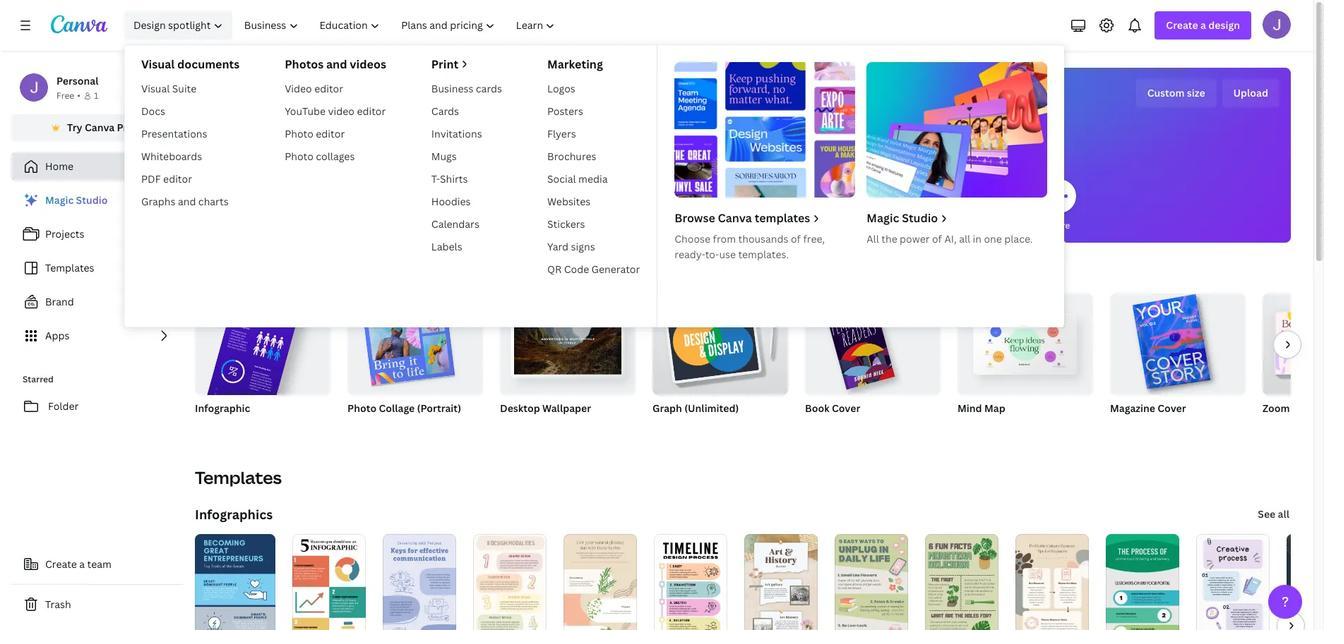 Task type: locate. For each thing, give the bounding box(es) containing it.
group
[[193, 284, 331, 464], [958, 288, 1093, 396], [1110, 288, 1246, 396], [348, 294, 483, 396], [500, 294, 636, 396], [653, 294, 788, 396], [805, 294, 941, 396], [1263, 294, 1324, 396]]

editor for photo editor
[[316, 127, 345, 141]]

you right will
[[694, 84, 736, 114]]

studio down home link
[[76, 194, 108, 207]]

canva for pro
[[85, 121, 115, 134]]

0 vertical spatial all
[[959, 232, 971, 246]]

size
[[1187, 86, 1205, 100]]

create inside button
[[45, 558, 77, 571]]

1 vertical spatial media
[[744, 220, 769, 232]]

list
[[11, 186, 184, 350]]

None search field
[[531, 131, 955, 160]]

collages
[[316, 150, 355, 163]]

social up from
[[717, 220, 742, 232]]

0 vertical spatial templates
[[45, 261, 94, 275]]

720
[[1291, 420, 1306, 432]]

presentations inside the presentations link
[[141, 127, 207, 141]]

0 vertical spatial you
[[694, 84, 736, 114]]

magazine cover 8.5 × 11 in
[[1110, 402, 1186, 432]]

0 horizontal spatial canva
[[85, 121, 115, 134]]

design
[[1209, 18, 1240, 32], [741, 84, 813, 114]]

photo down photo editor
[[285, 150, 314, 163]]

print up business
[[431, 57, 459, 72]]

custom size
[[1148, 86, 1205, 100]]

photo inside photo editor link
[[285, 127, 314, 141]]

0 horizontal spatial magic
[[45, 194, 74, 207]]

starred
[[23, 374, 54, 386]]

1 horizontal spatial templates
[[195, 466, 282, 489]]

1 px from the left
[[245, 420, 254, 432]]

1 horizontal spatial all
[[1278, 508, 1290, 521]]

1 horizontal spatial and
[[326, 57, 347, 72]]

editor up youtube video editor
[[314, 82, 343, 95]]

0 vertical spatial social
[[547, 172, 576, 186]]

0 horizontal spatial of
[[791, 232, 801, 246]]

canva inside button
[[85, 121, 115, 134]]

0 vertical spatial create
[[1166, 18, 1198, 32]]

social up websites
[[547, 172, 576, 186]]

media down brochures link
[[579, 172, 608, 186]]

0 vertical spatial a
[[1201, 18, 1206, 32]]

1 horizontal spatial create
[[1166, 18, 1198, 32]]

editor up the "graphs and charts"
[[163, 172, 192, 186]]

photo
[[285, 127, 314, 141], [285, 150, 314, 163], [348, 402, 377, 415]]

graphs and charts link
[[136, 191, 245, 213]]

create for create a design
[[1166, 18, 1198, 32]]

studio up power
[[902, 210, 938, 226]]

1 horizontal spatial social media
[[717, 220, 769, 232]]

mugs
[[431, 150, 457, 163]]

magic inside "link"
[[45, 194, 74, 207]]

place.
[[1005, 232, 1033, 246]]

social media up 'choose from thousands of free, ready-to-use templates.'
[[717, 220, 769, 232]]

pdf editor
[[141, 172, 192, 186]]

0 horizontal spatial magic studio
[[45, 194, 108, 207]]

create inside dropdown button
[[1166, 18, 1198, 32]]

create up "custom size"
[[1166, 18, 1198, 32]]

0 horizontal spatial print
[[431, 57, 459, 72]]

templates up infographics
[[195, 466, 282, 489]]

in
[[973, 232, 982, 246], [1142, 420, 1149, 432]]

studio
[[76, 194, 108, 207], [902, 210, 938, 226]]

youtube
[[285, 105, 326, 118]]

media
[[579, 172, 608, 186], [744, 220, 769, 232]]

1 vertical spatial a
[[79, 558, 85, 571]]

0 horizontal spatial and
[[178, 195, 196, 208]]

generator
[[592, 263, 640, 276]]

templates inside list
[[45, 261, 94, 275]]

you inside for you button
[[427, 220, 442, 232]]

documents
[[177, 57, 240, 72]]

0 horizontal spatial studio
[[76, 194, 108, 207]]

calendars
[[431, 218, 480, 231]]

2 visual from the top
[[141, 82, 170, 95]]

print
[[431, 57, 459, 72], [872, 220, 892, 232]]

brand
[[45, 295, 74, 309]]

in right '11'
[[1142, 420, 1149, 432]]

1 vertical spatial print
[[872, 220, 892, 232]]

magic up the the
[[867, 210, 899, 226]]

1 horizontal spatial magic
[[867, 210, 899, 226]]

templates
[[45, 261, 94, 275], [195, 466, 282, 489]]

1 vertical spatial and
[[178, 195, 196, 208]]

try canva pro button
[[11, 114, 184, 141]]

trash link
[[11, 591, 184, 619]]

1 vertical spatial studio
[[902, 210, 938, 226]]

flyers
[[547, 127, 576, 141]]

virtual
[[1293, 402, 1324, 415]]

in left the "one"
[[973, 232, 982, 246]]

magic studio inside design spotlight menu
[[867, 210, 938, 226]]

0 vertical spatial and
[[326, 57, 347, 72]]

2 of from the left
[[932, 232, 942, 246]]

of left ai,
[[932, 232, 942, 246]]

px
[[245, 420, 254, 432], [1308, 420, 1318, 432]]

1 horizontal spatial social
[[717, 220, 742, 232]]

1 horizontal spatial a
[[1201, 18, 1206, 32]]

1 vertical spatial magic
[[867, 210, 899, 226]]

2 × from the left
[[1125, 420, 1129, 432]]

0 vertical spatial whiteboards
[[141, 150, 202, 163]]

(unlimited)
[[685, 402, 739, 415]]

1 of from the left
[[791, 232, 801, 246]]

see all link
[[1257, 501, 1291, 529]]

visual for visual documents
[[141, 57, 175, 72]]

0 horizontal spatial in
[[973, 232, 982, 246]]

1 horizontal spatial presentations
[[635, 220, 693, 232]]

media inside button
[[744, 220, 769, 232]]

2 cover from the left
[[1158, 402, 1186, 415]]

a left 'team'
[[79, 558, 85, 571]]

1 vertical spatial design
[[741, 84, 813, 114]]

videos
[[350, 57, 386, 72]]

photo for photo collage (portrait)
[[348, 402, 377, 415]]

2 px from the left
[[1308, 420, 1318, 432]]

group for photo collage (portrait)
[[348, 294, 483, 396]]

business
[[431, 82, 474, 95]]

business cards
[[431, 82, 502, 95]]

1 vertical spatial create
[[45, 558, 77, 571]]

all right ai,
[[959, 232, 971, 246]]

group for infographic
[[193, 284, 331, 464]]

3 × from the left
[[1285, 420, 1289, 432]]

1 × from the left
[[214, 420, 218, 432]]

cover inside magazine cover 8.5 × 11 in
[[1158, 402, 1186, 415]]

magic studio inside "link"
[[45, 194, 108, 207]]

0 horizontal spatial all
[[959, 232, 971, 246]]

a inside create a team button
[[79, 558, 85, 571]]

0 vertical spatial magic studio
[[45, 194, 108, 207]]

magic studio up power
[[867, 210, 938, 226]]

cover right magazine
[[1158, 402, 1186, 415]]

visual inside visual suite link
[[141, 82, 170, 95]]

visual up visual suite
[[141, 57, 175, 72]]

photo inside photo collages link
[[285, 150, 314, 163]]

0 horizontal spatial presentations
[[141, 127, 207, 141]]

1 vertical spatial all
[[1278, 508, 1290, 521]]

0 horizontal spatial social
[[547, 172, 576, 186]]

calendars link
[[426, 213, 508, 236]]

of
[[791, 232, 801, 246], [932, 232, 942, 246]]

visual for visual suite
[[141, 82, 170, 95]]

canva right try
[[85, 121, 115, 134]]

0 vertical spatial presentations
[[141, 127, 207, 141]]

× for zoom virtual
[[1285, 420, 1289, 432]]

brochures
[[547, 150, 597, 163]]

0 vertical spatial print
[[431, 57, 459, 72]]

800
[[195, 420, 212, 432]]

0 horizontal spatial media
[[579, 172, 608, 186]]

1 vertical spatial canva
[[718, 210, 752, 226]]

youtube video editor
[[285, 105, 386, 118]]

1 horizontal spatial canva
[[718, 210, 752, 226]]

0 vertical spatial visual
[[141, 57, 175, 72]]

whiteboards inside design spotlight menu
[[141, 150, 202, 163]]

photo collages
[[285, 150, 355, 163]]

design spotlight menu
[[124, 45, 1065, 328]]

graph (unlimited) group
[[653, 294, 788, 434]]

1 vertical spatial photo
[[285, 150, 314, 163]]

1 horizontal spatial px
[[1308, 420, 1318, 432]]

magic down home at the left of the page
[[45, 194, 74, 207]]

0 horizontal spatial create
[[45, 558, 77, 571]]

upload button
[[1222, 79, 1280, 107]]

cover inside book cover group
[[832, 402, 861, 415]]

pdf editor link
[[136, 168, 245, 191]]

×
[[214, 420, 218, 432], [1125, 420, 1129, 432], [1285, 420, 1289, 432]]

posters
[[547, 105, 583, 118]]

2000
[[220, 420, 243, 432]]

media up thousands
[[744, 220, 769, 232]]

map
[[985, 402, 1006, 415]]

px right the 720
[[1308, 420, 1318, 432]]

social media down 'brochures' on the left top of page
[[547, 172, 608, 186]]

social media
[[547, 172, 608, 186], [717, 220, 769, 232]]

docs
[[141, 105, 165, 118]]

1 horizontal spatial whiteboards
[[559, 220, 611, 232]]

canva
[[85, 121, 115, 134], [718, 210, 752, 226]]

1 horizontal spatial you
[[694, 84, 736, 114]]

1 horizontal spatial studio
[[902, 210, 938, 226]]

1 visual from the top
[[141, 57, 175, 72]]

visual suite link
[[136, 78, 245, 100]]

templates down projects at the left of page
[[45, 261, 94, 275]]

0 vertical spatial magic
[[45, 194, 74, 207]]

social
[[547, 172, 576, 186], [717, 220, 742, 232]]

magazine
[[1110, 402, 1156, 415]]

0 vertical spatial photo
[[285, 127, 314, 141]]

group for desktop wallpaper
[[500, 294, 636, 396]]

magic
[[45, 194, 74, 207], [867, 210, 899, 226]]

cover right book
[[832, 402, 861, 415]]

all right see
[[1278, 508, 1290, 521]]

custom size button
[[1136, 79, 1217, 107]]

2 vertical spatial photo
[[348, 402, 377, 415]]

canva up from
[[718, 210, 752, 226]]

× left the 720
[[1285, 420, 1289, 432]]

create left 'team'
[[45, 558, 77, 571]]

whiteboards up signs
[[559, 220, 611, 232]]

invitations
[[431, 127, 482, 141]]

cover for book cover
[[832, 402, 861, 415]]

0 vertical spatial studio
[[76, 194, 108, 207]]

0 horizontal spatial px
[[245, 420, 254, 432]]

infographics
[[195, 506, 273, 523]]

× for magazine cover
[[1125, 420, 1129, 432]]

presentations down docs link
[[141, 127, 207, 141]]

magic studio up projects at the left of page
[[45, 194, 108, 207]]

for you button
[[410, 170, 444, 243]]

desktop
[[500, 402, 540, 415]]

yard signs link
[[542, 236, 646, 259]]

brand link
[[11, 288, 184, 316]]

0 vertical spatial media
[[579, 172, 608, 186]]

desktop wallpaper group
[[500, 294, 636, 434]]

mind map
[[958, 402, 1006, 415]]

0 horizontal spatial templates
[[45, 261, 94, 275]]

1 horizontal spatial design
[[1209, 18, 1240, 32]]

1 horizontal spatial in
[[1142, 420, 1149, 432]]

1 vertical spatial presentations
[[635, 220, 693, 232]]

× left '11'
[[1125, 420, 1129, 432]]

print up the the
[[872, 220, 892, 232]]

1 vertical spatial you
[[427, 220, 442, 232]]

canva inside design spotlight menu
[[718, 210, 752, 226]]

flyers link
[[542, 123, 646, 146]]

0 horizontal spatial cover
[[832, 402, 861, 415]]

0 vertical spatial in
[[973, 232, 982, 246]]

infographic 800 × 2000 px
[[195, 402, 254, 432]]

a inside the create a design dropdown button
[[1201, 18, 1206, 32]]

print inside button
[[872, 220, 892, 232]]

home
[[45, 160, 74, 173]]

1 vertical spatial visual
[[141, 82, 170, 95]]

× inside infographic 800 × 2000 px
[[214, 420, 218, 432]]

labels link
[[426, 236, 508, 259]]

of inside 'choose from thousands of free, ready-to-use templates.'
[[791, 232, 801, 246]]

1 horizontal spatial magic studio
[[867, 210, 938, 226]]

presentations up choose
[[635, 220, 693, 232]]

print inside design spotlight menu
[[431, 57, 459, 72]]

wallpaper
[[542, 402, 591, 415]]

0 horizontal spatial ×
[[214, 420, 218, 432]]

and down pdf editor link
[[178, 195, 196, 208]]

1 cover from the left
[[832, 402, 861, 415]]

0 vertical spatial canva
[[85, 121, 115, 134]]

t-shirts link
[[426, 168, 508, 191]]

× inside magazine cover 8.5 × 11 in
[[1125, 420, 1129, 432]]

0 vertical spatial social media
[[547, 172, 608, 186]]

folder link
[[11, 393, 184, 421]]

photos
[[285, 57, 324, 72]]

and up video editor link
[[326, 57, 347, 72]]

and for graphs
[[178, 195, 196, 208]]

of left free, at right
[[791, 232, 801, 246]]

photo editor
[[285, 127, 345, 141]]

px right 2000
[[245, 420, 254, 432]]

1 horizontal spatial print
[[872, 220, 892, 232]]

group for graph (unlimited)
[[653, 294, 788, 396]]

visual up docs
[[141, 82, 170, 95]]

one
[[984, 232, 1002, 246]]

photo down youtube
[[285, 127, 314, 141]]

editor for pdf editor
[[163, 172, 192, 186]]

photo left collage
[[348, 402, 377, 415]]

what will you design today?
[[589, 84, 897, 114]]

1 horizontal spatial media
[[744, 220, 769, 232]]

presentations button
[[635, 170, 693, 243]]

× inside zoom virtual 1280 × 720 px
[[1285, 420, 1289, 432]]

1 horizontal spatial of
[[932, 232, 942, 246]]

photo collage (portrait) group
[[348, 294, 483, 434]]

1 vertical spatial social media
[[717, 220, 769, 232]]

whiteboards up the pdf editor
[[141, 150, 202, 163]]

2 horizontal spatial ×
[[1285, 420, 1289, 432]]

0 horizontal spatial whiteboards
[[141, 150, 202, 163]]

1 horizontal spatial cover
[[1158, 402, 1186, 415]]

a up size
[[1201, 18, 1206, 32]]

print for print products
[[872, 220, 892, 232]]

1 vertical spatial magic studio
[[867, 210, 938, 226]]

× right 800
[[214, 420, 218, 432]]

0 vertical spatial design
[[1209, 18, 1240, 32]]

try canva pro
[[67, 121, 133, 134]]

0 horizontal spatial you
[[427, 220, 442, 232]]

apps
[[45, 329, 69, 343]]

social media inside design spotlight menu
[[547, 172, 608, 186]]

1 horizontal spatial ×
[[1125, 420, 1129, 432]]

editor down "youtube video editor" link on the top of page
[[316, 127, 345, 141]]

visual
[[141, 57, 175, 72], [141, 82, 170, 95]]

1 vertical spatial social
[[717, 220, 742, 232]]

you right for
[[427, 220, 442, 232]]

0 horizontal spatial social media
[[547, 172, 608, 186]]

0 horizontal spatial a
[[79, 558, 85, 571]]

presentations link
[[136, 123, 245, 146]]

1 vertical spatial in
[[1142, 420, 1149, 432]]

photo inside photo collage (portrait) "group"
[[348, 402, 377, 415]]



Task type: vqa. For each thing, say whether or not it's contained in the screenshot.
General
no



Task type: describe. For each thing, give the bounding box(es) containing it.
1
[[94, 90, 98, 102]]

create for create a team
[[45, 558, 77, 571]]

graphs
[[141, 195, 176, 208]]

cards link
[[426, 100, 508, 123]]

studio inside design spotlight menu
[[902, 210, 938, 226]]

px inside infographic 800 × 2000 px
[[245, 420, 254, 432]]

book cover group
[[805, 294, 941, 434]]

infographic
[[195, 402, 250, 415]]

and for photos
[[326, 57, 347, 72]]

group for magazine cover
[[1110, 288, 1246, 396]]

cards
[[431, 105, 459, 118]]

t-
[[431, 172, 440, 186]]

book cover
[[805, 402, 861, 415]]

group for zoom virtual
[[1263, 294, 1324, 396]]

all inside design spotlight menu
[[959, 232, 971, 246]]

social inside design spotlight menu
[[547, 172, 576, 186]]

stickers link
[[542, 213, 646, 236]]

qr
[[547, 263, 562, 276]]

websites link
[[542, 191, 646, 213]]

of for browse canva templates
[[791, 232, 801, 246]]

a for team
[[79, 558, 85, 571]]

hoodies
[[431, 195, 471, 208]]

1280 × 720 px button
[[1263, 420, 1324, 434]]

websites
[[547, 195, 591, 208]]

video editor link
[[279, 78, 392, 100]]

see
[[1258, 508, 1276, 521]]

use
[[719, 248, 736, 261]]

mind map group
[[958, 288, 1093, 434]]

youtube video editor link
[[279, 100, 392, 123]]

cover for magazine cover 8.5 × 11 in
[[1158, 402, 1186, 415]]

see all
[[1258, 508, 1290, 521]]

list containing magic studio
[[11, 186, 184, 350]]

design spotlight
[[133, 18, 211, 32]]

video
[[285, 82, 312, 95]]

spotlight
[[168, 18, 211, 32]]

social media button
[[717, 170, 769, 243]]

studio inside "link"
[[76, 194, 108, 207]]

to-
[[705, 248, 719, 261]]

folder button
[[11, 393, 184, 421]]

(portrait)
[[417, 402, 461, 415]]

•
[[77, 90, 80, 102]]

stickers
[[547, 218, 585, 231]]

magazine cover group
[[1110, 288, 1246, 434]]

social inside button
[[717, 220, 742, 232]]

top level navigation element
[[121, 11, 1065, 328]]

will
[[653, 84, 690, 114]]

hoodies link
[[426, 191, 508, 213]]

custom
[[1148, 86, 1185, 100]]

group for mind map
[[958, 288, 1093, 396]]

qr code generator link
[[542, 259, 646, 281]]

templates link
[[11, 254, 184, 283]]

create a design button
[[1155, 11, 1252, 40]]

upload
[[1234, 86, 1269, 100]]

photo for photo editor
[[285, 127, 314, 141]]

choose from thousands of free, ready-to-use templates.
[[675, 232, 825, 261]]

choose
[[675, 232, 711, 246]]

print products button
[[872, 170, 931, 243]]

0 horizontal spatial design
[[741, 84, 813, 114]]

for
[[411, 220, 425, 232]]

yard
[[547, 240, 569, 254]]

browse
[[675, 210, 715, 226]]

collage
[[379, 402, 415, 415]]

code
[[564, 263, 589, 276]]

1 vertical spatial templates
[[195, 466, 282, 489]]

mugs link
[[426, 146, 508, 168]]

thousands
[[738, 232, 789, 246]]

photo editor link
[[279, 123, 392, 146]]

in inside design spotlight menu
[[973, 232, 982, 246]]

videos
[[808, 220, 836, 232]]

zoom virtual background group
[[1263, 294, 1324, 434]]

social media link
[[542, 168, 646, 191]]

invitations link
[[426, 123, 508, 146]]

whiteboards link
[[136, 146, 245, 168]]

design spotlight button
[[124, 11, 233, 40]]

all
[[867, 232, 879, 246]]

px inside zoom virtual 1280 × 720 px
[[1308, 420, 1318, 432]]

create a team button
[[11, 551, 184, 579]]

today?
[[818, 84, 897, 114]]

photo for photo collages
[[285, 150, 314, 163]]

media inside design spotlight menu
[[579, 172, 608, 186]]

a for design
[[1201, 18, 1206, 32]]

1 vertical spatial whiteboards
[[559, 220, 611, 232]]

print products
[[872, 220, 931, 232]]

pdf
[[141, 172, 161, 186]]

power
[[900, 232, 930, 246]]

business cards link
[[426, 78, 508, 100]]

free,
[[803, 232, 825, 246]]

try
[[67, 121, 82, 134]]

zoom virtual 1280 × 720 px
[[1263, 402, 1324, 432]]

print link
[[431, 57, 502, 72]]

apps link
[[11, 322, 184, 350]]

design inside the create a design dropdown button
[[1209, 18, 1240, 32]]

graph
[[653, 402, 682, 415]]

charts
[[198, 195, 229, 208]]

editor for video editor
[[314, 82, 343, 95]]

t-shirts
[[431, 172, 468, 186]]

canva for templates
[[718, 210, 752, 226]]

magic inside design spotlight menu
[[867, 210, 899, 226]]

for you
[[411, 220, 442, 232]]

of for magic studio
[[932, 232, 942, 246]]

mind
[[958, 402, 982, 415]]

free
[[57, 90, 74, 102]]

print for print
[[431, 57, 459, 72]]

products
[[894, 220, 931, 232]]

jacob simon image
[[1263, 11, 1291, 39]]

labels
[[431, 240, 462, 254]]

more button
[[1043, 170, 1076, 243]]

browse canva templates
[[675, 210, 810, 226]]

the
[[882, 232, 898, 246]]

book
[[805, 402, 830, 415]]

photo collages link
[[279, 146, 392, 168]]

infographic group
[[193, 284, 331, 464]]

projects
[[45, 227, 84, 241]]

group for book cover
[[805, 294, 941, 396]]

team
[[87, 558, 112, 571]]

in inside magazine cover 8.5 × 11 in
[[1142, 420, 1149, 432]]

magic studio link
[[11, 186, 184, 215]]

editor right video
[[357, 105, 386, 118]]

1280
[[1263, 420, 1283, 432]]



